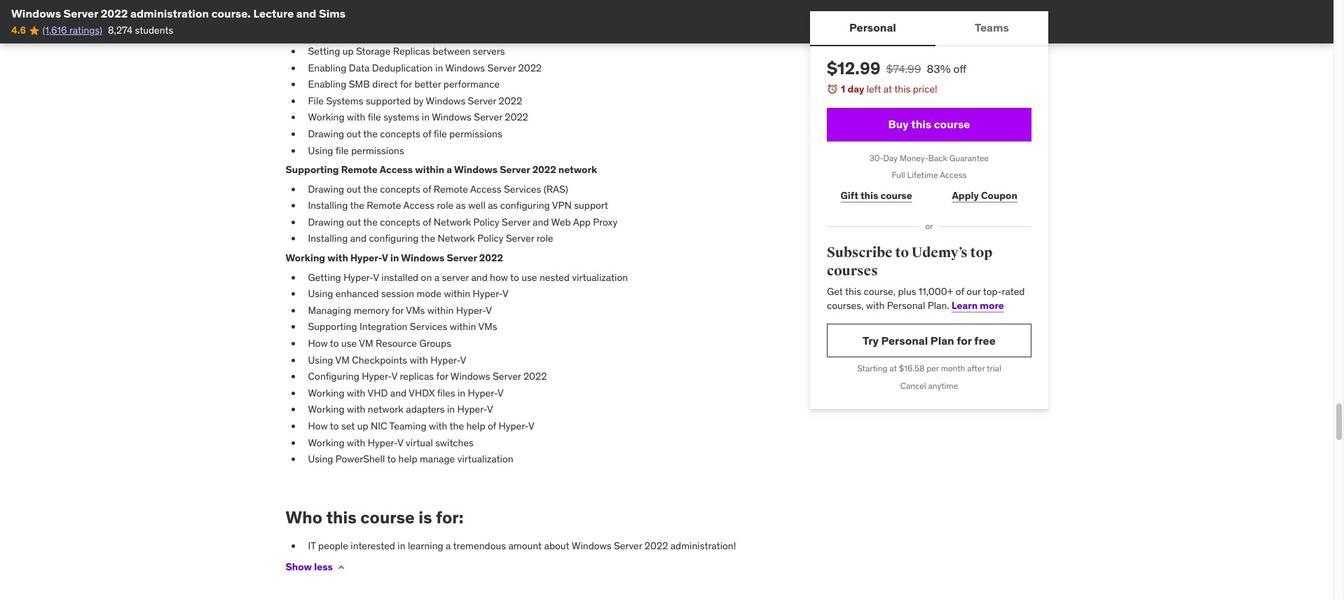 Task type: vqa. For each thing, say whether or not it's contained in the screenshot.
summary
no



Task type: describe. For each thing, give the bounding box(es) containing it.
our
[[967, 286, 981, 298]]

disks and volumes within windows server 2022 working with storage spaces setting up storage replicas between servers enabling data deduplication in windows server 2022 enabling smb direct for better performance file systems supported by windows server 2022 working with file systems in windows server 2022 drawing out the concepts of file permissions using file permissions supporting remote access within a windows server 2022 network drawing out the concepts of remote access services (ras) installing the remote access role as well as configuring vpn support drawing out the concepts of network policy server and web app proxy installing and configuring the network policy server role working with hyper-v in windows server 2022 getting hyper-v installed on a server and how to use nested virtualization using enhanced session mode within hyper-v managing memory for vms within hyper-v supporting integration services within vms how to use vm resource groups using vm checkpoints with hyper-v configuring hyper-v replicas for windows server 2022 working with vhd and vhdx files in hyper-v working with network adapters in hyper-v how to set up nic teaming with the help of hyper-v working with hyper-v virtual switches using powershell to help manage virtualization
[[286, 12, 628, 466]]

1 vertical spatial storage
[[356, 45, 391, 57]]

2 vertical spatial a
[[446, 540, 451, 553]]

1 horizontal spatial use
[[522, 271, 537, 284]]

getting
[[308, 271, 341, 284]]

1 vertical spatial help
[[399, 453, 418, 466]]

spaces
[[405, 28, 437, 41]]

to right powershell at the left bottom
[[387, 453, 396, 466]]

systems
[[326, 94, 364, 107]]

switches
[[436, 437, 474, 449]]

and left web
[[533, 216, 549, 229]]

try personal plan for free
[[863, 334, 996, 348]]

at inside starting at $16.58 per month after trial cancel anytime
[[890, 364, 897, 374]]

with up powershell at the left bottom
[[347, 437, 366, 449]]

0 vertical spatial at
[[884, 83, 892, 95]]

in up installed
[[390, 252, 399, 264]]

1 drawing from the top
[[308, 128, 344, 140]]

0 vertical spatial policy
[[474, 216, 500, 229]]

with up the replicas
[[410, 354, 428, 366]]

this for gift this course
[[861, 189, 879, 202]]

windows up files
[[451, 370, 491, 383]]

month
[[941, 364, 965, 374]]

1 vertical spatial remote
[[434, 183, 468, 195]]

well
[[469, 199, 486, 212]]

apply coupon
[[952, 189, 1018, 202]]

anytime
[[928, 381, 958, 391]]

amount
[[509, 540, 542, 553]]

2 out from the top
[[347, 183, 361, 195]]

price!
[[913, 83, 938, 95]]

ratings)
[[69, 24, 102, 37]]

show less
[[286, 561, 333, 574]]

better
[[415, 78, 441, 91]]

windows up performance
[[446, 61, 485, 74]]

configuring
[[308, 370, 360, 383]]

gift
[[841, 189, 859, 202]]

buy this course
[[888, 117, 970, 131]]

and right vhd at bottom left
[[390, 387, 407, 400]]

2 enabling from the top
[[308, 78, 347, 91]]

0 vertical spatial up
[[343, 45, 354, 57]]

1 how from the top
[[308, 337, 328, 350]]

0 vertical spatial help
[[467, 420, 486, 433]]

udemy's
[[912, 244, 968, 262]]

30-day money-back guarantee full lifetime access
[[870, 153, 989, 180]]

83%
[[927, 62, 951, 76]]

windows right about
[[572, 540, 612, 553]]

to left the set
[[330, 420, 339, 433]]

(1,616 ratings)
[[42, 24, 102, 37]]

plan.
[[928, 299, 950, 312]]

deduplication
[[372, 61, 433, 74]]

1 as from the left
[[456, 199, 466, 212]]

direct
[[373, 78, 398, 91]]

1 horizontal spatial file
[[368, 111, 381, 124]]

less
[[314, 561, 333, 574]]

with inside the get this course, plus 11,000+ of our top-rated courses, with personal plan.
[[866, 299, 885, 312]]

3 using from the top
[[308, 354, 333, 366]]

alarm image
[[827, 83, 838, 95]]

2 using from the top
[[308, 288, 333, 300]]

apply
[[952, 189, 979, 202]]

for down deduplication
[[400, 78, 412, 91]]

files
[[437, 387, 455, 400]]

3 concepts from the top
[[380, 216, 421, 229]]

windows up well
[[454, 163, 498, 176]]

access up well
[[470, 183, 502, 195]]

replicas
[[400, 370, 434, 383]]

this for who this course is for:
[[326, 507, 357, 529]]

get this course, plus 11,000+ of our top-rated courses, with personal plan.
[[827, 286, 1025, 312]]

within up spaces
[[392, 12, 419, 24]]

2 vertical spatial file
[[336, 144, 349, 157]]

top-
[[983, 286, 1002, 298]]

who
[[286, 507, 323, 529]]

0 vertical spatial virtualization
[[572, 271, 628, 284]]

and left how
[[471, 271, 488, 284]]

teaming
[[390, 420, 427, 433]]

2 as from the left
[[488, 199, 498, 212]]

with down the systems
[[347, 111, 366, 124]]

0 vertical spatial supporting
[[286, 163, 339, 176]]

xsmall image
[[336, 562, 347, 573]]

within down mode
[[428, 304, 454, 317]]

adapters
[[406, 403, 445, 416]]

this for buy this course
[[911, 117, 932, 131]]

resource
[[376, 337, 417, 350]]

nested
[[540, 271, 570, 284]]

to right how
[[511, 271, 519, 284]]

in up better
[[436, 61, 443, 74]]

working up getting
[[286, 252, 325, 264]]

integration
[[360, 321, 408, 333]]

working down the set
[[308, 437, 345, 449]]

1 horizontal spatial vm
[[359, 337, 373, 350]]

cancel
[[900, 381, 926, 391]]

administration!
[[671, 540, 737, 553]]

and left sims
[[296, 6, 317, 20]]

powershell
[[336, 453, 385, 466]]

courses
[[827, 262, 878, 280]]

enhanced
[[336, 288, 379, 300]]

1 vertical spatial network
[[438, 232, 475, 245]]

1 using from the top
[[308, 144, 333, 157]]

day
[[848, 83, 864, 95]]

back
[[929, 153, 948, 163]]

(1,616
[[42, 24, 67, 37]]

more
[[980, 299, 1004, 312]]

mode
[[417, 288, 442, 300]]

8,274 students
[[108, 24, 174, 37]]

course.
[[212, 6, 251, 20]]

interested
[[351, 540, 395, 553]]

session
[[381, 288, 414, 300]]

teams button
[[936, 11, 1049, 45]]

systems
[[384, 111, 420, 124]]

courses,
[[827, 299, 864, 312]]

get
[[827, 286, 843, 298]]

and right disks
[[335, 12, 351, 24]]

working up setting
[[308, 28, 345, 41]]

0 horizontal spatial use
[[341, 337, 357, 350]]

buy
[[888, 117, 909, 131]]

coupon
[[981, 189, 1018, 202]]

day
[[884, 153, 898, 163]]

course for buy this course
[[934, 117, 970, 131]]

windows down performance
[[432, 111, 472, 124]]

personal inside button
[[850, 21, 896, 35]]

and up enhanced
[[350, 232, 367, 245]]

2 vertical spatial personal
[[881, 334, 928, 348]]

in left learning
[[398, 540, 406, 553]]

within up 'groups'
[[450, 321, 476, 333]]

learn more
[[952, 299, 1004, 312]]

0 vertical spatial role
[[437, 199, 454, 212]]

to inside "subscribe to udemy's top courses"
[[895, 244, 909, 262]]

administration
[[130, 6, 209, 20]]

working down configuring
[[308, 387, 345, 400]]

teams
[[975, 21, 1009, 35]]

sims
[[319, 6, 346, 20]]

$12.99 $74.99 83% off
[[827, 57, 967, 79]]

in right files
[[458, 387, 466, 400]]

memory
[[354, 304, 390, 317]]

working down file
[[308, 111, 345, 124]]

windows up the "on"
[[401, 252, 445, 264]]

volumes
[[353, 12, 390, 24]]

on
[[421, 271, 432, 284]]

2 how from the top
[[308, 420, 328, 433]]

in down by
[[422, 111, 430, 124]]

within down server
[[444, 288, 471, 300]]

(ras)
[[544, 183, 568, 195]]

windows down better
[[426, 94, 466, 107]]



Task type: locate. For each thing, give the bounding box(es) containing it.
starting at $16.58 per month after trial cancel anytime
[[857, 364, 1002, 391]]

network
[[559, 163, 598, 176], [368, 403, 404, 416]]

0 vertical spatial personal
[[850, 21, 896, 35]]

services up 'groups'
[[410, 321, 448, 333]]

vhdx
[[409, 387, 435, 400]]

with
[[347, 28, 366, 41], [347, 111, 366, 124], [328, 252, 348, 264], [866, 299, 885, 312], [410, 354, 428, 366], [347, 387, 366, 400], [347, 403, 366, 416], [429, 420, 448, 433], [347, 437, 366, 449]]

0 horizontal spatial as
[[456, 199, 466, 212]]

0 horizontal spatial network
[[368, 403, 404, 416]]

learning
[[408, 540, 444, 553]]

1 vertical spatial vms
[[479, 321, 498, 333]]

performance
[[444, 78, 500, 91]]

this for get this course, plus 11,000+ of our top-rated courses, with personal plan.
[[845, 286, 861, 298]]

help up switches
[[467, 420, 486, 433]]

data
[[349, 61, 370, 74]]

course up back
[[934, 117, 970, 131]]

tremendous
[[453, 540, 506, 553]]

personal inside the get this course, plus 11,000+ of our top-rated courses, with personal plan.
[[887, 299, 925, 312]]

per
[[927, 364, 939, 374]]

1 enabling from the top
[[308, 61, 347, 74]]

0 vertical spatial course
[[934, 117, 970, 131]]

rated
[[1002, 286, 1025, 298]]

working up the set
[[308, 403, 345, 416]]

1 horizontal spatial network
[[559, 163, 598, 176]]

servers
[[473, 45, 505, 57]]

0 vertical spatial out
[[347, 128, 361, 140]]

storage down 'volumes'
[[368, 28, 403, 41]]

the
[[363, 128, 378, 140], [363, 183, 378, 195], [350, 199, 365, 212], [363, 216, 378, 229], [421, 232, 436, 245], [450, 420, 464, 433]]

vm up checkpoints
[[359, 337, 373, 350]]

lifetime
[[907, 170, 938, 180]]

apply coupon button
[[938, 182, 1032, 210]]

people
[[318, 540, 348, 553]]

money-
[[900, 153, 929, 163]]

using down getting
[[308, 288, 333, 300]]

1 horizontal spatial role
[[537, 232, 554, 245]]

0 vertical spatial remote
[[341, 163, 378, 176]]

1 installing from the top
[[308, 199, 348, 212]]

3 drawing from the top
[[308, 216, 344, 229]]

1 horizontal spatial services
[[504, 183, 542, 195]]

v
[[382, 252, 388, 264], [373, 271, 379, 284], [503, 288, 509, 300], [486, 304, 492, 317], [461, 354, 467, 366], [392, 370, 398, 383], [498, 387, 504, 400], [487, 403, 493, 416], [529, 420, 535, 433], [398, 437, 404, 449]]

1 horizontal spatial vms
[[479, 321, 498, 333]]

vm up configuring
[[336, 354, 350, 366]]

for
[[400, 78, 412, 91], [392, 304, 404, 317], [957, 334, 972, 348], [437, 370, 449, 383]]

to up configuring
[[330, 337, 339, 350]]

how down managing
[[308, 337, 328, 350]]

app
[[573, 216, 591, 229]]

virtualization right nested at the top left
[[572, 271, 628, 284]]

2 vertical spatial concepts
[[380, 216, 421, 229]]

1 vertical spatial installing
[[308, 232, 348, 245]]

with up the set
[[347, 403, 366, 416]]

0 horizontal spatial services
[[410, 321, 448, 333]]

server
[[442, 271, 469, 284]]

lecture
[[253, 6, 294, 20]]

enabling up file
[[308, 78, 347, 91]]

within down systems
[[415, 163, 445, 176]]

supporting
[[286, 163, 339, 176], [308, 321, 357, 333]]

subscribe to udemy's top courses
[[827, 244, 993, 280]]

0 horizontal spatial file
[[336, 144, 349, 157]]

0 vertical spatial network
[[559, 163, 598, 176]]

1 vertical spatial up
[[357, 420, 369, 433]]

configuring down (ras)
[[500, 199, 550, 212]]

at left $16.58 at the bottom of page
[[890, 364, 897, 374]]

network up (ras)
[[559, 163, 598, 176]]

to left udemy's
[[895, 244, 909, 262]]

1 vertical spatial course
[[881, 189, 913, 202]]

help down virtual
[[399, 453, 418, 466]]

vms down how
[[479, 321, 498, 333]]

8,274
[[108, 24, 133, 37]]

learn more link
[[952, 299, 1004, 312]]

for up files
[[437, 370, 449, 383]]

managing
[[308, 304, 351, 317]]

1 vertical spatial enabling
[[308, 78, 347, 91]]

starting
[[857, 364, 888, 374]]

0 horizontal spatial role
[[437, 199, 454, 212]]

in down files
[[447, 403, 455, 416]]

off
[[954, 62, 967, 76]]

2 horizontal spatial course
[[934, 117, 970, 131]]

with down course,
[[866, 299, 885, 312]]

0 vertical spatial configuring
[[500, 199, 550, 212]]

groups
[[420, 337, 452, 350]]

tab list
[[810, 11, 1049, 46]]

1
[[841, 83, 845, 95]]

permissions down performance
[[450, 128, 503, 140]]

1 concepts from the top
[[380, 128, 421, 140]]

this down $74.99
[[895, 83, 911, 95]]

vhd
[[368, 387, 388, 400]]

0 vertical spatial vms
[[406, 304, 425, 317]]

windows up spaces
[[421, 12, 461, 24]]

1 vertical spatial at
[[890, 364, 897, 374]]

supporting down managing
[[308, 321, 357, 333]]

0 vertical spatial concepts
[[380, 128, 421, 140]]

windows up 4.6
[[11, 6, 61, 20]]

working
[[308, 28, 345, 41], [308, 111, 345, 124], [286, 252, 325, 264], [308, 387, 345, 400], [308, 403, 345, 416], [308, 437, 345, 449]]

1 out from the top
[[347, 128, 361, 140]]

0 vertical spatial vm
[[359, 337, 373, 350]]

this up courses,
[[845, 286, 861, 298]]

0 horizontal spatial virtualization
[[458, 453, 514, 466]]

1 horizontal spatial configuring
[[500, 199, 550, 212]]

enabling down setting
[[308, 61, 347, 74]]

role down web
[[537, 232, 554, 245]]

permissions
[[450, 128, 503, 140], [351, 144, 404, 157]]

this right gift
[[861, 189, 879, 202]]

0 horizontal spatial up
[[343, 45, 354, 57]]

use left nested at the top left
[[522, 271, 537, 284]]

0 vertical spatial enabling
[[308, 61, 347, 74]]

1 vertical spatial permissions
[[351, 144, 404, 157]]

file down the systems
[[336, 144, 349, 157]]

1 horizontal spatial permissions
[[450, 128, 503, 140]]

access down systems
[[380, 163, 413, 176]]

personal down the plus
[[887, 299, 925, 312]]

using left powershell at the left bottom
[[308, 453, 333, 466]]

proxy
[[593, 216, 618, 229]]

manage
[[420, 453, 455, 466]]

with down adapters
[[429, 420, 448, 433]]

$74.99
[[886, 62, 921, 76]]

file down supported
[[368, 111, 381, 124]]

2 vertical spatial out
[[347, 216, 361, 229]]

enabling
[[308, 61, 347, 74], [308, 78, 347, 91]]

virtualization down switches
[[458, 453, 514, 466]]

1 vertical spatial services
[[410, 321, 448, 333]]

0 vertical spatial permissions
[[450, 128, 503, 140]]

access left well
[[404, 199, 435, 212]]

for left free
[[957, 334, 972, 348]]

disks
[[308, 12, 332, 24]]

1 vertical spatial use
[[341, 337, 357, 350]]

access inside "30-day money-back guarantee full lifetime access"
[[940, 170, 967, 180]]

file down better
[[434, 128, 447, 140]]

with up getting
[[328, 252, 348, 264]]

course,
[[864, 286, 896, 298]]

who this course is for:
[[286, 507, 464, 529]]

server
[[64, 6, 98, 20], [463, 12, 491, 24], [488, 61, 516, 74], [468, 94, 497, 107], [474, 111, 503, 124], [500, 163, 530, 176], [502, 216, 531, 229], [506, 232, 535, 245], [447, 252, 477, 264], [493, 370, 521, 383], [614, 540, 643, 553]]

is
[[419, 507, 432, 529]]

access
[[380, 163, 413, 176], [940, 170, 967, 180], [470, 183, 502, 195], [404, 199, 435, 212]]

0 horizontal spatial help
[[399, 453, 418, 466]]

1 vertical spatial configuring
[[369, 232, 419, 245]]

0 vertical spatial network
[[434, 216, 471, 229]]

help
[[467, 420, 486, 433], [399, 453, 418, 466]]

plan
[[931, 334, 954, 348]]

as right well
[[488, 199, 498, 212]]

services
[[504, 183, 542, 195], [410, 321, 448, 333]]

0 vertical spatial use
[[522, 271, 537, 284]]

how left the set
[[308, 420, 328, 433]]

this right buy
[[911, 117, 932, 131]]

1 horizontal spatial up
[[357, 420, 369, 433]]

1 vertical spatial role
[[537, 232, 554, 245]]

1 vertical spatial personal
[[887, 299, 925, 312]]

0 horizontal spatial configuring
[[369, 232, 419, 245]]

1 vertical spatial how
[[308, 420, 328, 433]]

at right left
[[884, 83, 892, 95]]

2 vertical spatial course
[[361, 507, 415, 529]]

top
[[970, 244, 993, 262]]

how
[[308, 337, 328, 350], [308, 420, 328, 433]]

after
[[967, 364, 985, 374]]

1 vertical spatial supporting
[[308, 321, 357, 333]]

nic
[[371, 420, 388, 433]]

2 vertical spatial remote
[[367, 199, 401, 212]]

network up server
[[438, 232, 475, 245]]

course
[[934, 117, 970, 131], [881, 189, 913, 202], [361, 507, 415, 529]]

buy this course button
[[827, 108, 1032, 141]]

as left well
[[456, 199, 466, 212]]

access down back
[[940, 170, 967, 180]]

tab list containing personal
[[810, 11, 1049, 46]]

0 horizontal spatial vm
[[336, 354, 350, 366]]

personal up $16.58 at the bottom of page
[[881, 334, 928, 348]]

for down the session
[[392, 304, 404, 317]]

1 vertical spatial concepts
[[380, 183, 421, 195]]

3 out from the top
[[347, 216, 361, 229]]

1 vertical spatial file
[[434, 128, 447, 140]]

personal up $12.99
[[850, 21, 896, 35]]

4 using from the top
[[308, 453, 333, 466]]

2 horizontal spatial file
[[434, 128, 447, 140]]

drawing
[[308, 128, 344, 140], [308, 183, 344, 195], [308, 216, 344, 229]]

course for gift this course
[[881, 189, 913, 202]]

2 vertical spatial drawing
[[308, 216, 344, 229]]

with left vhd at bottom left
[[347, 387, 366, 400]]

course up interested
[[361, 507, 415, 529]]

course inside button
[[934, 117, 970, 131]]

up up the data
[[343, 45, 354, 57]]

or
[[926, 221, 933, 232]]

1 vertical spatial out
[[347, 183, 361, 195]]

plus
[[898, 286, 916, 298]]

permissions down systems
[[351, 144, 404, 157]]

web
[[551, 216, 571, 229]]

with down 'volumes'
[[347, 28, 366, 41]]

supported
[[366, 94, 411, 107]]

0 vertical spatial file
[[368, 111, 381, 124]]

remote
[[341, 163, 378, 176], [434, 183, 468, 195], [367, 199, 401, 212]]

$12.99
[[827, 57, 881, 79]]

full
[[892, 170, 905, 180]]

try
[[863, 334, 879, 348]]

2 drawing from the top
[[308, 183, 344, 195]]

gift this course link
[[827, 182, 927, 210]]

1 horizontal spatial help
[[467, 420, 486, 433]]

of inside the get this course, plus 11,000+ of our top-rated courses, with personal plan.
[[956, 286, 964, 298]]

2 concepts from the top
[[380, 183, 421, 195]]

as
[[456, 199, 466, 212], [488, 199, 498, 212]]

0 vertical spatial drawing
[[308, 128, 344, 140]]

setting
[[308, 45, 340, 57]]

1 horizontal spatial virtualization
[[572, 271, 628, 284]]

0 vertical spatial services
[[504, 183, 542, 195]]

services left (ras)
[[504, 183, 542, 195]]

vm
[[359, 337, 373, 350], [336, 354, 350, 366]]

0 horizontal spatial permissions
[[351, 144, 404, 157]]

replicas
[[393, 45, 430, 57]]

2 installing from the top
[[308, 232, 348, 245]]

1 vertical spatial policy
[[478, 232, 504, 245]]

1 vertical spatial network
[[368, 403, 404, 416]]

0 vertical spatial a
[[447, 163, 452, 176]]

0 vertical spatial how
[[308, 337, 328, 350]]

this inside gift this course link
[[861, 189, 879, 202]]

1 vertical spatial drawing
[[308, 183, 344, 195]]

this inside the get this course, plus 11,000+ of our top-rated courses, with personal plan.
[[845, 286, 861, 298]]

supporting down file
[[286, 163, 339, 176]]

storage
[[368, 28, 403, 41], [356, 45, 391, 57]]

configuring up installed
[[369, 232, 419, 245]]

using down file
[[308, 144, 333, 157]]

1 vertical spatial vm
[[336, 354, 350, 366]]

installed
[[382, 271, 419, 284]]

using up configuring
[[308, 354, 333, 366]]

1 vertical spatial virtualization
[[458, 453, 514, 466]]

0 vertical spatial storage
[[368, 28, 403, 41]]

1 horizontal spatial as
[[488, 199, 498, 212]]

course for who this course is for:
[[361, 507, 415, 529]]

trial
[[987, 364, 1002, 374]]

vms down mode
[[406, 304, 425, 317]]

network down well
[[434, 216, 471, 229]]

free
[[975, 334, 996, 348]]

of
[[423, 128, 432, 140], [423, 183, 432, 195], [423, 216, 432, 229], [956, 286, 964, 298], [488, 420, 497, 433]]

this inside buy this course button
[[911, 117, 932, 131]]

0 vertical spatial installing
[[308, 199, 348, 212]]

0 horizontal spatial vms
[[406, 304, 425, 317]]

this
[[895, 83, 911, 95], [911, 117, 932, 131], [861, 189, 879, 202], [845, 286, 861, 298], [326, 507, 357, 529]]

up right the set
[[357, 420, 369, 433]]

windows
[[11, 6, 61, 20], [421, 12, 461, 24], [446, 61, 485, 74], [426, 94, 466, 107], [432, 111, 472, 124], [454, 163, 498, 176], [401, 252, 445, 264], [451, 370, 491, 383], [572, 540, 612, 553]]

support
[[574, 199, 609, 212]]

1 horizontal spatial course
[[881, 189, 913, 202]]

0 horizontal spatial course
[[361, 507, 415, 529]]

1 vertical spatial a
[[434, 271, 440, 284]]



